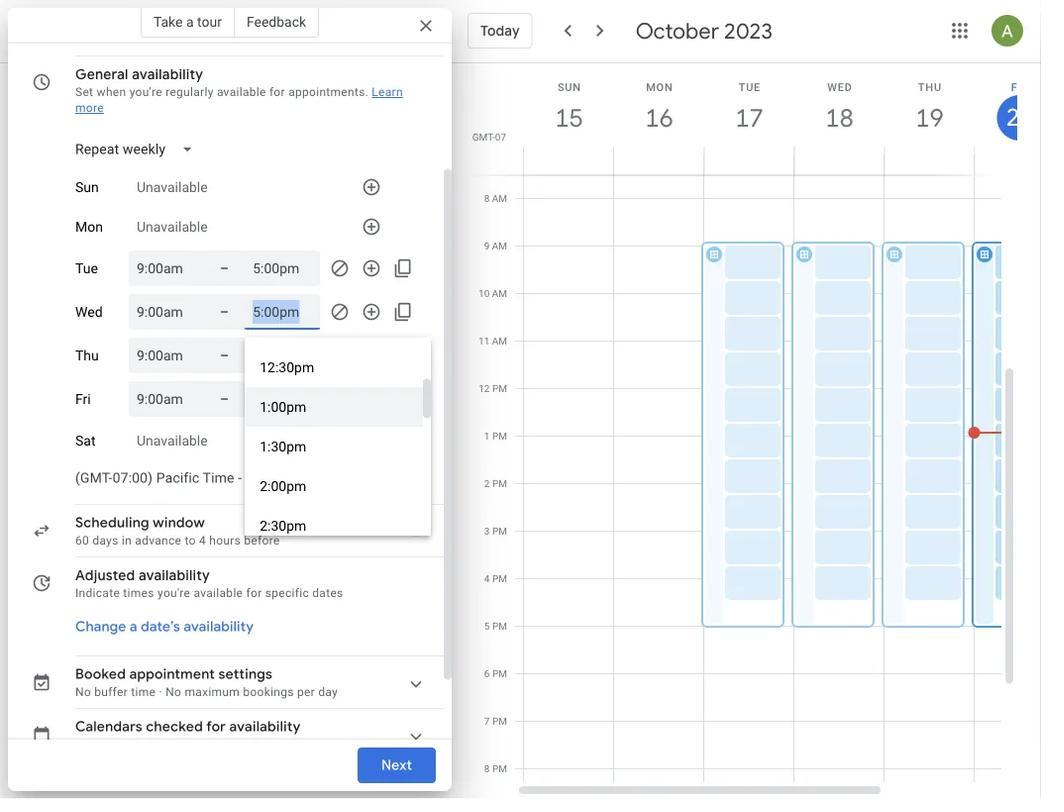 Task type: vqa. For each thing, say whether or not it's contained in the screenshot.
the guests
no



Task type: describe. For each thing, give the bounding box(es) containing it.
Start time on Thursdays text field
[[137, 344, 196, 368]]

end time on wednesdays list box
[[245, 308, 431, 546]]

mon 16
[[644, 81, 673, 134]]

7
[[484, 716, 490, 728]]

times
[[123, 587, 154, 601]]

availability inside the 'adjusted availability indicate times you're available for specific dates'
[[139, 567, 210, 585]]

9 am
[[484, 240, 507, 252]]

calendars
[[75, 718, 143, 736]]

6 pm
[[484, 668, 507, 680]]

pm for 3 pm
[[492, 526, 507, 538]]

dates
[[312, 587, 343, 601]]

days
[[92, 534, 119, 548]]

set when you're regularly available for appointments.
[[75, 85, 369, 99]]

thursday, october 19 element
[[907, 95, 953, 141]]

tour
[[197, 13, 222, 30]]

2:30pm option
[[245, 506, 423, 546]]

07
[[495, 131, 506, 143]]

17
[[734, 102, 763, 134]]

2 no from the left
[[166, 686, 182, 700]]

change a date's availability
[[75, 618, 254, 636]]

1:30pm
[[260, 438, 306, 455]]

16
[[644, 102, 672, 134]]

2 pm
[[484, 478, 507, 490]]

10 am
[[479, 288, 507, 300]]

mon for mon 16
[[646, 81, 673, 93]]

11
[[479, 335, 490, 347]]

take a tour
[[153, 13, 222, 30]]

grid containing 15
[[460, 63, 1041, 800]]

End time on Wednesdays text field
[[253, 300, 312, 324]]

gmt-07
[[472, 131, 506, 143]]

– for thu
[[220, 347, 229, 364]]

general availability
[[75, 65, 203, 83]]

6
[[484, 668, 490, 680]]

19 column header
[[884, 63, 975, 175]]

more
[[75, 101, 104, 115]]

you're inside the 'adjusted availability indicate times you're available for specific dates'
[[158, 587, 190, 601]]

gmt-
[[472, 131, 495, 143]]

hours
[[209, 534, 241, 548]]

0 vertical spatial available
[[217, 85, 266, 99]]

a for change
[[130, 618, 137, 636]]

tue for tue
[[75, 260, 98, 277]]

for inside the 'adjusted availability indicate times you're available for specific dates'
[[246, 587, 262, 601]]

checked
[[146, 718, 203, 736]]

12:30pm
[[260, 359, 314, 376]]

pm for 8 pm
[[492, 764, 507, 775]]

12 pm
[[479, 383, 507, 395]]

availability inside calendars checked for availability dropdown button
[[229, 718, 301, 736]]

1 no from the left
[[75, 686, 91, 700]]

window
[[153, 514, 205, 532]]

change a date's availability button
[[67, 609, 262, 645]]

·
[[159, 686, 162, 700]]

pm for 7 pm
[[492, 716, 507, 728]]

appointment
[[129, 666, 215, 684]]

sun 15
[[554, 81, 582, 134]]

am for 11 am
[[492, 335, 507, 347]]

calendars checked for availability button
[[67, 713, 440, 757]]

unavailable for sat
[[137, 433, 208, 449]]

unavailable for sun
[[137, 179, 208, 195]]

1:00pm
[[260, 399, 306, 415]]

Start time on Tuesdays text field
[[137, 257, 196, 280]]

booked appointment settings no buffer time · no maximum bookings per day
[[75, 666, 338, 700]]

15 column header
[[523, 63, 614, 175]]

18 column header
[[794, 63, 885, 175]]

date's
[[141, 618, 180, 636]]

in
[[122, 534, 132, 548]]

4 inside scheduling window 60 days in advance to 4 hours before
[[199, 534, 206, 548]]

1:00pm option
[[245, 387, 423, 427]]

15
[[554, 102, 582, 134]]

am for 9 am
[[492, 240, 507, 252]]

adjusted
[[75, 567, 135, 585]]

for inside dropdown button
[[206, 718, 226, 736]]

today
[[481, 22, 520, 40]]

thu 19
[[915, 81, 943, 134]]

bookings
[[243, 686, 294, 700]]

before
[[244, 534, 280, 548]]

learn more link
[[75, 85, 403, 115]]

when
[[97, 85, 126, 99]]

change
[[75, 618, 126, 636]]

1 vertical spatial 4
[[484, 573, 490, 585]]

scheduling window 60 days in advance to 4 hours before
[[75, 514, 280, 548]]

october 2023
[[636, 17, 773, 45]]

today button
[[468, 7, 533, 55]]

day
[[318, 686, 338, 700]]

time
[[131, 686, 156, 700]]

2023
[[724, 17, 773, 45]]

1
[[484, 431, 490, 442]]

– for fri
[[220, 391, 229, 407]]

a for take
[[186, 13, 194, 30]]

3 pm
[[484, 526, 507, 538]]

18
[[824, 102, 853, 134]]

wed 18
[[824, 81, 853, 134]]

take
[[153, 13, 183, 30]]

2:00pm
[[260, 478, 306, 494]]

5 pm
[[484, 621, 507, 633]]

2:30pm
[[260, 518, 306, 534]]

wed for wed 18
[[828, 81, 853, 93]]



Task type: locate. For each thing, give the bounding box(es) containing it.
2 horizontal spatial for
[[269, 85, 285, 99]]

11 am
[[479, 335, 507, 347]]

am right 10
[[492, 288, 507, 300]]

thu inside thu 19
[[918, 81, 942, 93]]

fri
[[1011, 81, 1030, 93], [75, 391, 91, 408]]

tuesday, october 17 element
[[727, 95, 772, 141]]

1 unavailable from the top
[[137, 179, 208, 195]]

8 pm
[[484, 764, 507, 775]]

1 vertical spatial mon
[[75, 219, 103, 235]]

for
[[269, 85, 285, 99], [246, 587, 262, 601], [206, 718, 226, 736]]

0 horizontal spatial tue
[[75, 260, 98, 277]]

tue left start time on tuesdays text field
[[75, 260, 98, 277]]

pm right 5
[[492, 621, 507, 633]]

2 8 from the top
[[484, 764, 490, 775]]

feedback button
[[235, 6, 319, 38]]

1 horizontal spatial wed
[[828, 81, 853, 93]]

pm right "3"
[[492, 526, 507, 538]]

general
[[75, 65, 128, 83]]

pm for 1 pm
[[492, 431, 507, 442]]

am up 9 am
[[492, 193, 507, 205]]

–
[[220, 260, 229, 276], [220, 304, 229, 320], [220, 347, 229, 364], [220, 391, 229, 407]]

learn more
[[75, 85, 403, 115]]

3 pm from the top
[[492, 478, 507, 490]]

for left specific
[[246, 587, 262, 601]]

0 vertical spatial you're
[[129, 85, 162, 99]]

8 for 8 am
[[484, 193, 490, 205]]

0 vertical spatial sun
[[558, 81, 582, 93]]

tue up tuesday, october 17 'element'
[[739, 81, 761, 93]]

tue for tue 17
[[739, 81, 761, 93]]

1 horizontal spatial mon
[[646, 81, 673, 93]]

available down hours
[[194, 587, 243, 601]]

0 vertical spatial a
[[186, 13, 194, 30]]

availability up regularly in the left top of the page
[[132, 65, 203, 83]]

to
[[185, 534, 196, 548]]

0 vertical spatial mon
[[646, 81, 673, 93]]

1 vertical spatial sun
[[75, 179, 99, 195]]

10
[[479, 288, 490, 300]]

pm for 2 pm
[[492, 478, 507, 490]]

indicate
[[75, 587, 120, 601]]

feedback
[[247, 13, 306, 30]]

2 – from the top
[[220, 304, 229, 320]]

pm right 2
[[492, 478, 507, 490]]

thu left start time on thursdays text field on the top of page
[[75, 348, 99, 364]]

0 vertical spatial thu
[[918, 81, 942, 93]]

0 vertical spatial unavailable
[[137, 179, 208, 195]]

no down booked on the bottom of the page
[[75, 686, 91, 700]]

1 vertical spatial fri
[[75, 391, 91, 408]]

maximum
[[185, 686, 240, 700]]

– for wed
[[220, 304, 229, 320]]

0 horizontal spatial mon
[[75, 219, 103, 235]]

pm
[[492, 383, 507, 395], [492, 431, 507, 442], [492, 478, 507, 490], [492, 526, 507, 538], [492, 573, 507, 585], [492, 621, 507, 633], [492, 668, 507, 680], [492, 716, 507, 728], [492, 764, 507, 775]]

1 vertical spatial available
[[194, 587, 243, 601]]

no right ·
[[166, 686, 182, 700]]

0 vertical spatial for
[[269, 85, 285, 99]]

availability down the 'adjusted availability indicate times you're available for specific dates' at left bottom
[[184, 618, 254, 636]]

1 horizontal spatial thu
[[918, 81, 942, 93]]

1 horizontal spatial no
[[166, 686, 182, 700]]

4
[[199, 534, 206, 548], [484, 573, 490, 585]]

for down maximum at the left bottom of the page
[[206, 718, 226, 736]]

thu for thu 19
[[918, 81, 942, 93]]

1 vertical spatial for
[[246, 587, 262, 601]]

sun up sunday, october 15 element
[[558, 81, 582, 93]]

sunday, october 15 element
[[547, 95, 592, 141]]

available right regularly in the left top of the page
[[217, 85, 266, 99]]

9 pm from the top
[[492, 764, 507, 775]]

wed up wednesday, october 18 element
[[828, 81, 853, 93]]

1 vertical spatial tue
[[75, 260, 98, 277]]

3 am from the top
[[492, 288, 507, 300]]

1 vertical spatial 8
[[484, 764, 490, 775]]

calendars checked for availability
[[75, 718, 301, 736]]

3 unavailable from the top
[[137, 433, 208, 449]]

mon inside mon 16
[[646, 81, 673, 93]]

set
[[75, 85, 93, 99]]

am right 11
[[492, 335, 507, 347]]

1 horizontal spatial 4
[[484, 573, 490, 585]]

0 vertical spatial 4
[[199, 534, 206, 548]]

17 column header
[[704, 63, 795, 175]]

pm right 12
[[492, 383, 507, 395]]

0 horizontal spatial for
[[206, 718, 226, 736]]

scheduling
[[75, 514, 149, 532]]

thu for thu
[[75, 348, 99, 364]]

3 – from the top
[[220, 347, 229, 364]]

fri right thu 19 in the right of the page
[[1011, 81, 1030, 93]]

tue
[[739, 81, 761, 93], [75, 260, 98, 277]]

3
[[484, 526, 490, 538]]

you're
[[129, 85, 162, 99], [158, 587, 190, 601]]

0 horizontal spatial fri
[[75, 391, 91, 408]]

next button
[[358, 742, 436, 790]]

pm for 12 pm
[[492, 383, 507, 395]]

grid
[[460, 63, 1041, 800]]

8 for 8 pm
[[484, 764, 490, 775]]

– right start time on wednesdays text field
[[220, 304, 229, 320]]

pm for 5 pm
[[492, 621, 507, 633]]

sun for sun
[[75, 179, 99, 195]]

availability
[[132, 65, 203, 83], [139, 567, 210, 585], [184, 618, 254, 636], [229, 718, 301, 736]]

1 vertical spatial wed
[[75, 304, 103, 320]]

2
[[484, 478, 490, 490]]

1 vertical spatial unavailable
[[137, 219, 208, 235]]

fri inside fri 'column header'
[[1011, 81, 1030, 93]]

0 vertical spatial 8
[[484, 193, 490, 205]]

october
[[636, 17, 719, 45]]

1 am from the top
[[492, 193, 507, 205]]

tue inside tue 17
[[739, 81, 761, 93]]

wed for wed
[[75, 304, 103, 320]]

1 pm
[[484, 431, 507, 442]]

thu
[[918, 81, 942, 93], [75, 348, 99, 364]]

mon
[[646, 81, 673, 93], [75, 219, 103, 235]]

1 vertical spatial you're
[[158, 587, 190, 601]]

12:00pm option
[[245, 308, 423, 348]]

1 8 from the top
[[484, 193, 490, 205]]

tue 17
[[734, 81, 763, 134]]

4 am from the top
[[492, 335, 507, 347]]

a left date's
[[130, 618, 137, 636]]

wed inside wed 18
[[828, 81, 853, 93]]

4 right to
[[199, 534, 206, 548]]

buffer
[[94, 686, 128, 700]]

per
[[297, 686, 315, 700]]

you're up change a date's availability
[[158, 587, 190, 601]]

wed left start time on wednesdays text field
[[75, 304, 103, 320]]

1 pm from the top
[[492, 383, 507, 395]]

0 horizontal spatial no
[[75, 686, 91, 700]]

8 down 7
[[484, 764, 490, 775]]

pm for 6 pm
[[492, 668, 507, 680]]

pm right 6
[[492, 668, 507, 680]]

0 horizontal spatial a
[[130, 618, 137, 636]]

pm down 7 pm
[[492, 764, 507, 775]]

2 pm from the top
[[492, 431, 507, 442]]

sun
[[558, 81, 582, 93], [75, 179, 99, 195]]

5
[[484, 621, 490, 633]]

next
[[381, 757, 412, 775]]

pm up 5 pm
[[492, 573, 507, 585]]

mon for mon
[[75, 219, 103, 235]]

adjusted availability indicate times you're available for specific dates
[[75, 567, 343, 601]]

availability down bookings
[[229, 718, 301, 736]]

availability inside change a date's availability button
[[184, 618, 254, 636]]

12
[[479, 383, 490, 395]]

wednesday, october 18 element
[[817, 95, 863, 141]]

4 pm
[[484, 573, 507, 585]]

for left appointments.
[[269, 85, 285, 99]]

– right start time on fridays text box at the left
[[220, 391, 229, 407]]

6 pm from the top
[[492, 621, 507, 633]]

7 pm from the top
[[492, 668, 507, 680]]

Start time on Fridays text field
[[137, 387, 196, 411]]

take a tour button
[[141, 6, 235, 38]]

– right start time on tuesdays text field
[[220, 260, 229, 276]]

End time on Tuesdays text field
[[253, 257, 312, 280]]

0 horizontal spatial thu
[[75, 348, 99, 364]]

1 horizontal spatial for
[[246, 587, 262, 601]]

5 pm from the top
[[492, 573, 507, 585]]

2 unavailable from the top
[[137, 219, 208, 235]]

available inside the 'adjusted availability indicate times you're available for specific dates'
[[194, 587, 243, 601]]

sun for sun 15
[[558, 81, 582, 93]]

None field
[[67, 16, 189, 52], [67, 132, 209, 167], [67, 461, 366, 496], [67, 16, 189, 52], [67, 132, 209, 167], [67, 461, 366, 496]]

1 horizontal spatial tue
[[739, 81, 761, 93]]

available
[[217, 85, 266, 99], [194, 587, 243, 601]]

16 column header
[[613, 63, 705, 175]]

Start time on Wednesdays text field
[[137, 300, 196, 324]]

– for tue
[[220, 260, 229, 276]]

1 horizontal spatial sun
[[558, 81, 582, 93]]

sun inside sun 15
[[558, 81, 582, 93]]

8 up 9
[[484, 193, 490, 205]]

8 pm from the top
[[492, 716, 507, 728]]

2:00pm option
[[245, 467, 423, 506]]

am for 8 am
[[492, 193, 507, 205]]

4 up 5
[[484, 573, 490, 585]]

specific
[[265, 587, 309, 601]]

19
[[915, 102, 943, 134]]

monday, october 16 element
[[637, 95, 682, 141]]

learn
[[372, 85, 403, 99]]

0 vertical spatial wed
[[828, 81, 853, 93]]

wed
[[828, 81, 853, 93], [75, 304, 103, 320]]

7 pm
[[484, 716, 507, 728]]

fri column header
[[974, 63, 1041, 175]]

0 horizontal spatial sun
[[75, 179, 99, 195]]

1 vertical spatial thu
[[75, 348, 99, 364]]

am
[[492, 193, 507, 205], [492, 240, 507, 252], [492, 288, 507, 300], [492, 335, 507, 347]]

2 vertical spatial unavailable
[[137, 433, 208, 449]]

you're down general availability
[[129, 85, 162, 99]]

regularly
[[166, 85, 214, 99]]

pm for 4 pm
[[492, 573, 507, 585]]

a left tour
[[186, 13, 194, 30]]

fri up sat
[[75, 391, 91, 408]]

1 vertical spatial a
[[130, 618, 137, 636]]

pm right 7
[[492, 716, 507, 728]]

8 am
[[484, 193, 507, 205]]

12:30pm option
[[245, 348, 423, 387]]

4 – from the top
[[220, 391, 229, 407]]

9
[[484, 240, 490, 252]]

1 – from the top
[[220, 260, 229, 276]]

booked
[[75, 666, 126, 684]]

2 am from the top
[[492, 240, 507, 252]]

sun down more
[[75, 179, 99, 195]]

advance
[[135, 534, 182, 548]]

unavailable for mon
[[137, 219, 208, 235]]

pm right 1
[[492, 431, 507, 442]]

– right start time on thursdays text field on the top of page
[[220, 347, 229, 364]]

appointments.
[[288, 85, 369, 99]]

0 vertical spatial fri
[[1011, 81, 1030, 93]]

1 horizontal spatial a
[[186, 13, 194, 30]]

60
[[75, 534, 89, 548]]

0 vertical spatial tue
[[739, 81, 761, 93]]

am for 10 am
[[492, 288, 507, 300]]

0 horizontal spatial wed
[[75, 304, 103, 320]]

sat
[[75, 433, 96, 449]]

4 pm from the top
[[492, 526, 507, 538]]

8
[[484, 193, 490, 205], [484, 764, 490, 775]]

am right 9
[[492, 240, 507, 252]]

12:00pm
[[260, 320, 314, 336]]

2 vertical spatial for
[[206, 718, 226, 736]]

unavailable
[[137, 179, 208, 195], [137, 219, 208, 235], [137, 433, 208, 449]]

1:30pm option
[[245, 427, 423, 467]]

1 horizontal spatial fri
[[1011, 81, 1030, 93]]

thu up thursday, october 19 element
[[918, 81, 942, 93]]

availability down to
[[139, 567, 210, 585]]

0 horizontal spatial 4
[[199, 534, 206, 548]]

a
[[186, 13, 194, 30], [130, 618, 137, 636]]



